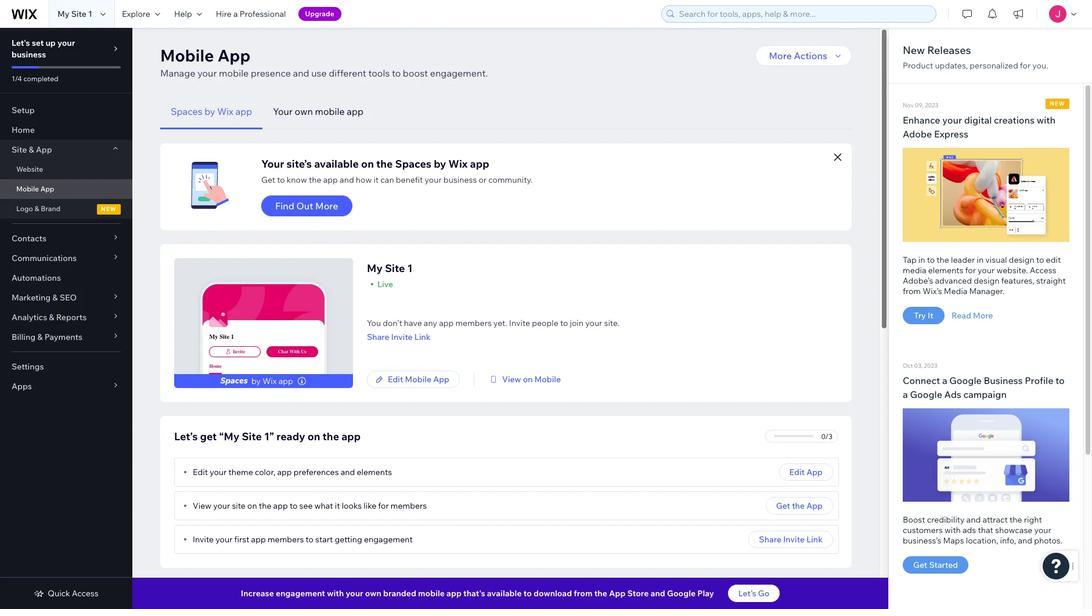 Task type: describe. For each thing, give the bounding box(es) containing it.
yet.
[[494, 318, 507, 329]]

store
[[628, 589, 649, 599]]

your inside mobile app manage your mobile presence and use different tools to boost engagement.
[[198, 67, 217, 79]]

your inside boost credibility and attract the right customers with ads that showcase your business's maps location, info, and photos.
[[1035, 526, 1052, 536]]

maps
[[943, 536, 964, 547]]

to left see
[[290, 501, 298, 512]]

credibility
[[927, 515, 965, 526]]

edit app
[[790, 468, 823, 478]]

get the app
[[776, 501, 823, 512]]

adobe
[[903, 128, 932, 140]]

1/4
[[12, 74, 22, 83]]

join
[[570, 318, 584, 329]]

know
[[287, 175, 307, 185]]

preferences
[[294, 468, 339, 478]]

the right site
[[259, 501, 271, 512]]

personalized
[[970, 60, 1018, 71]]

try it
[[914, 310, 934, 321]]

1 horizontal spatial my
[[209, 333, 218, 341]]

enhance your digital creations with adobe express
[[903, 114, 1056, 140]]

to left start
[[306, 535, 314, 545]]

2 vertical spatial google
[[667, 589, 696, 599]]

get for get started
[[914, 560, 928, 571]]

with inside enhance your digital creations with adobe express
[[1037, 114, 1056, 126]]

1 horizontal spatial google
[[910, 389, 943, 400]]

edit for edit app
[[790, 468, 805, 478]]

brand
[[41, 204, 61, 213]]

1 vertical spatial elements
[[357, 468, 392, 478]]

and right preferences
[[341, 468, 355, 478]]

invite right yet.
[[509, 318, 530, 329]]

started
[[929, 560, 958, 571]]

benefit
[[396, 175, 423, 185]]

to inside mobile app manage your mobile presence and use different tools to boost engagement.
[[392, 67, 401, 79]]

customers
[[903, 526, 943, 536]]

get started
[[914, 560, 958, 571]]

0 horizontal spatial members
[[268, 535, 304, 545]]

showcase
[[995, 526, 1033, 536]]

app inside "link"
[[40, 185, 54, 193]]

contacts
[[12, 233, 46, 244]]

& for site
[[29, 145, 34, 155]]

website.
[[997, 265, 1028, 276]]

start
[[315, 535, 333, 545]]

for for view your site on the app to see what it looks like for members
[[378, 501, 389, 512]]

& for analytics
[[49, 312, 54, 323]]

people
[[532, 318, 559, 329]]

apps
[[12, 382, 32, 392]]

edit for edit your theme color, app preferences and elements
[[193, 468, 208, 478]]

0 vertical spatial a
[[233, 9, 238, 19]]

2023 for oct 03, 2023 connect a google business profile to a google ads campaign
[[924, 362, 938, 370]]

your left site
[[213, 501, 230, 512]]

out
[[297, 200, 313, 212]]

setup
[[12, 105, 35, 116]]

app inside button
[[347, 106, 364, 117]]

the inside button
[[792, 501, 805, 512]]

help button
[[167, 0, 209, 28]]

visual
[[986, 255, 1007, 265]]

color,
[[255, 468, 275, 478]]

0/3
[[822, 432, 833, 441]]

getting
[[335, 535, 362, 545]]

automations link
[[0, 268, 132, 288]]

website link
[[0, 160, 132, 179]]

1 in from the left
[[919, 255, 925, 265]]

info,
[[1000, 536, 1016, 547]]

spaces inside your site's available on the spaces by wix app get to know the app and how it can benefit your business or community.
[[395, 157, 432, 171]]

0 horizontal spatial my site 1
[[57, 9, 92, 19]]

let's set up your business
[[12, 38, 75, 60]]

2 horizontal spatial my
[[367, 262, 383, 275]]

your inside tap in to the leader in visual design to edit media elements for your website. access adobe's advanced design features, straight from wix's media manager.
[[978, 265, 995, 276]]

1 horizontal spatial available
[[487, 589, 522, 599]]

analytics & reports button
[[0, 308, 132, 328]]

advanced
[[935, 276, 972, 286]]

let's go
[[739, 589, 770, 599]]

2 in from the left
[[977, 255, 984, 265]]

the up preferences
[[323, 430, 339, 444]]

us
[[301, 350, 307, 355]]

business inside your site's available on the spaces by wix app get to know the app and how it can benefit your business or community.
[[444, 175, 477, 185]]

oct 03, 2023 connect a google business profile to a google ads campaign
[[903, 362, 1065, 400]]

tools inside mobile app manage your mobile presence and use different tools to boost engagement.
[[368, 67, 390, 79]]

"my
[[219, 430, 239, 444]]

edit
[[1046, 255, 1061, 265]]

invite your first app members to start getting engagement
[[193, 535, 413, 545]]

03,
[[914, 362, 923, 370]]

spaces by wix app button
[[160, 94, 263, 130]]

billing & payments button
[[0, 328, 132, 347]]

app inside popup button
[[36, 145, 52, 155]]

1 horizontal spatial design
[[1009, 255, 1035, 265]]

upgrade button
[[298, 7, 341, 21]]

2 vertical spatial a
[[903, 389, 908, 400]]

elements inside tap in to the leader in visual design to edit media elements for your website. access adobe's advanced design features, straight from wix's media manager.
[[928, 265, 964, 276]]

1 vertical spatial share invite link button
[[749, 531, 833, 549]]

wix inside your site's available on the spaces by wix app get to know the app and how it can benefit your business or community.
[[449, 157, 468, 171]]

website
[[16, 165, 43, 174]]

mobile app
[[16, 185, 54, 193]]

09,
[[915, 102, 924, 109]]

mobile inside mobile app manage your mobile presence and use different tools to boost engagement.
[[160, 45, 214, 66]]

for inside new releases product updates, personalized for you.
[[1020, 60, 1031, 71]]

hire
[[216, 9, 232, 19]]

analytics
[[12, 312, 47, 323]]

growth
[[174, 593, 212, 606]]

get inside your site's available on the spaces by wix app get to know the app and how it can benefit your business or community.
[[261, 175, 275, 185]]

more inside dropdown button
[[769, 50, 792, 62]]

app left store
[[609, 589, 626, 599]]

app inside you don't have any app members yet. invite people to join your site. share invite link
[[439, 318, 454, 329]]

marketing & seo
[[12, 293, 77, 303]]

business's
[[903, 536, 942, 547]]

by inside spaces by wix app "button"
[[205, 106, 215, 117]]

by wix app
[[252, 376, 293, 387]]

go
[[758, 589, 770, 599]]

& for billing
[[37, 332, 43, 343]]

analytics & reports
[[12, 312, 87, 323]]

view for view your site on the app to see what it looks like for members
[[193, 501, 211, 512]]

it
[[928, 310, 934, 321]]

1 vertical spatial link
[[807, 535, 823, 545]]

manage
[[160, 67, 195, 79]]

app down any
[[433, 375, 449, 385]]

looks
[[342, 501, 362, 512]]

oct
[[903, 362, 913, 370]]

it inside your site's available on the spaces by wix app get to know the app and how it can benefit your business or community.
[[374, 175, 379, 185]]

with inside boost credibility and attract the right customers with ads that showcase your business's maps location, info, and photos.
[[945, 526, 961, 536]]

edit app button
[[779, 464, 833, 481]]

boost
[[403, 67, 428, 79]]

2023 for nov 09, 2023
[[925, 102, 939, 109]]

0 vertical spatial engagement
[[364, 535, 413, 545]]

attract
[[983, 515, 1008, 526]]

1 vertical spatial it
[[335, 501, 340, 512]]

boost credibility and attract the right customers with ads that showcase your business's maps location, info, and photos.
[[903, 515, 1063, 547]]

to right media at the top right of the page
[[927, 255, 935, 265]]

invite left first
[[193, 535, 214, 545]]

spaces by wix app
[[171, 106, 252, 117]]

hire a professional link
[[209, 0, 293, 28]]

1 horizontal spatial own
[[365, 589, 382, 599]]

mobile app link
[[0, 179, 132, 199]]

1 vertical spatial members
[[391, 501, 427, 512]]

the inside boost credibility and attract the right customers with ads that showcase your business's maps location, info, and photos.
[[1010, 515, 1023, 526]]

invite inside share invite link button
[[784, 535, 805, 545]]

0 horizontal spatial engagement
[[276, 589, 325, 599]]

new for nov 09, 2023
[[1050, 100, 1066, 107]]

app inside mobile app manage your mobile presence and use different tools to boost engagement.
[[218, 45, 251, 66]]

your left branded
[[346, 589, 363, 599]]

and inside your site's available on the spaces by wix app get to know the app and how it can benefit your business or community.
[[340, 175, 354, 185]]

invite left chat
[[233, 350, 245, 355]]

connect
[[903, 375, 940, 387]]

1 horizontal spatial by
[[252, 376, 261, 387]]

2 vertical spatial with
[[327, 589, 344, 599]]

2 horizontal spatial a
[[943, 375, 948, 387]]

reports
[[56, 312, 87, 323]]

digital
[[964, 114, 992, 126]]

available inside your site's available on the spaces by wix app get to know the app and how it can benefit your business or community.
[[314, 157, 359, 171]]

from inside tap in to the leader in visual design to edit media elements for your website. access adobe's advanced design features, straight from wix's media manager.
[[903, 286, 921, 297]]

use
[[311, 67, 327, 79]]

2 vertical spatial mobile
[[418, 589, 445, 599]]

quick access
[[48, 589, 99, 599]]

1"
[[264, 430, 274, 444]]

let's get "my site 1" ready on the app
[[174, 430, 361, 444]]

2 horizontal spatial my site 1
[[367, 262, 413, 275]]

theme
[[229, 468, 253, 478]]

get
[[200, 430, 217, 444]]

your own mobile app button
[[263, 94, 374, 130]]

mobile inside button
[[405, 375, 432, 385]]

you don't have any app members yet. invite people to join your site. share invite link
[[367, 318, 620, 343]]

creations
[[994, 114, 1035, 126]]

billing & payments
[[12, 332, 82, 343]]

read more link
[[952, 310, 993, 321]]

2 horizontal spatial more
[[973, 310, 993, 321]]



Task type: vqa. For each thing, say whether or not it's contained in the screenshot.
Posts
no



Task type: locate. For each thing, give the bounding box(es) containing it.
business
[[984, 375, 1023, 387]]

2 horizontal spatial get
[[914, 560, 928, 571]]

0 vertical spatial access
[[1030, 265, 1057, 276]]

0 vertical spatial design
[[1009, 255, 1035, 265]]

invite down don't in the bottom of the page
[[391, 332, 413, 343]]

2 horizontal spatial by
[[434, 157, 446, 171]]

to left edit
[[1037, 255, 1044, 265]]

get started link
[[903, 557, 969, 574]]

seo
[[60, 293, 77, 303]]

share inside you don't have any app members yet. invite people to join your site. share invite link
[[367, 332, 389, 343]]

to inside you don't have any app members yet. invite people to join your site. share invite link
[[560, 318, 568, 329]]

marketing
[[12, 293, 51, 303]]

invite down get the app
[[784, 535, 805, 545]]

1 vertical spatial let's
[[739, 589, 756, 599]]

increase engagement with your own branded mobile app that's available to download from the app store and google play
[[241, 589, 714, 599]]

1 vertical spatial new
[[101, 206, 117, 213]]

the inside tap in to the leader in visual design to edit media elements for your website. access adobe's advanced design features, straight from wix's media manager.
[[937, 255, 949, 265]]

that
[[978, 526, 994, 536]]

& for logo
[[35, 204, 39, 213]]

0 vertical spatial my site 1
[[57, 9, 92, 19]]

& up website at left
[[29, 145, 34, 155]]

you
[[367, 318, 381, 329]]

more actions
[[769, 50, 828, 62]]

releases
[[928, 44, 971, 57]]

to inside your site's available on the spaces by wix app get to know the app and how it can benefit your business or community.
[[277, 175, 285, 185]]

with right "creations"
[[1037, 114, 1056, 126]]

0 horizontal spatial own
[[295, 106, 313, 117]]

marketing
[[235, 593, 286, 606]]

Search for tools, apps, help & more... field
[[676, 6, 933, 22]]

product
[[903, 60, 933, 71]]

app up get the app
[[807, 468, 823, 478]]

tab list containing spaces by wix app
[[160, 94, 852, 130]]

0 horizontal spatial mobile
[[219, 67, 249, 79]]

1
[[88, 9, 92, 19], [407, 262, 413, 275], [231, 333, 234, 341]]

mobile down people
[[535, 375, 561, 385]]

the up share invite link
[[792, 501, 805, 512]]

0 horizontal spatial link
[[415, 332, 431, 343]]

with
[[289, 350, 300, 355]]

2 horizontal spatial edit
[[790, 468, 805, 478]]

mobile up manage
[[160, 45, 214, 66]]

read
[[952, 310, 971, 321]]

with
[[1037, 114, 1056, 126], [945, 526, 961, 536], [327, 589, 344, 599]]

more inside button
[[315, 200, 338, 212]]

your down presence
[[273, 106, 293, 117]]

1 vertical spatial view
[[193, 501, 211, 512]]

view left site
[[193, 501, 211, 512]]

from right download
[[574, 589, 593, 599]]

setup link
[[0, 100, 132, 120]]

the up can
[[376, 157, 393, 171]]

a right hire
[[233, 9, 238, 19]]

google left play
[[667, 589, 696, 599]]

0 horizontal spatial share
[[367, 332, 389, 343]]

access
[[1030, 265, 1057, 276], [72, 589, 99, 599]]

0 horizontal spatial with
[[327, 589, 344, 599]]

0 vertical spatial own
[[295, 106, 313, 117]]

1 horizontal spatial for
[[966, 265, 976, 276]]

for for tap in to the leader in visual design to edit media elements for your website. access adobe's advanced design features, straight from wix's media manager.
[[966, 265, 976, 276]]

your inside your site's available on the spaces by wix app get to know the app and how it can benefit your business or community.
[[261, 157, 284, 171]]

0 horizontal spatial my
[[57, 9, 69, 19]]

0 vertical spatial wix
[[217, 106, 233, 117]]

to left boost on the top left of the page
[[392, 67, 401, 79]]

your up the express
[[943, 114, 962, 126]]

your
[[273, 106, 293, 117], [261, 157, 284, 171]]

a up ads
[[943, 375, 948, 387]]

a
[[233, 9, 238, 19], [943, 375, 948, 387], [903, 389, 908, 400]]

& for marketing
[[52, 293, 58, 303]]

mobile left presence
[[219, 67, 249, 79]]

new inside sidebar element
[[101, 206, 117, 213]]

your right benefit
[[425, 175, 442, 185]]

ads
[[963, 526, 976, 536]]

your for site's
[[261, 157, 284, 171]]

1 horizontal spatial more
[[769, 50, 792, 62]]

0 horizontal spatial view
[[193, 501, 211, 512]]

1 vertical spatial more
[[315, 200, 338, 212]]

and left the how
[[340, 175, 354, 185]]

mobile down website at left
[[16, 185, 39, 193]]

google down connect
[[910, 389, 943, 400]]

0 vertical spatial tools
[[368, 67, 390, 79]]

& right logo
[[35, 204, 39, 213]]

on inside your site's available on the spaces by wix app get to know the app and how it can benefit your business or community.
[[361, 157, 374, 171]]

try it link
[[903, 307, 945, 324]]

2 vertical spatial my site 1
[[209, 333, 234, 341]]

by inside your site's available on the spaces by wix app get to know the app and how it can benefit your business or community.
[[434, 157, 446, 171]]

view for view on mobile
[[502, 375, 521, 385]]

0 vertical spatial share invite link button
[[367, 332, 620, 343]]

link down any
[[415, 332, 431, 343]]

business down let's
[[12, 49, 46, 60]]

wix inside spaces by wix app "button"
[[217, 106, 233, 117]]

edit for edit mobile app
[[388, 375, 403, 385]]

in right tap
[[919, 255, 925, 265]]

site & app button
[[0, 140, 132, 160]]

your inside your site's available on the spaces by wix app get to know the app and how it can benefit your business or community.
[[425, 175, 442, 185]]

and right store
[[651, 589, 665, 599]]

0 vertical spatial share
[[367, 332, 389, 343]]

0 horizontal spatial tools
[[289, 593, 314, 606]]

and left use
[[293, 67, 309, 79]]

1 vertical spatial available
[[487, 589, 522, 599]]

with left the ads
[[945, 526, 961, 536]]

2 vertical spatial get
[[914, 560, 928, 571]]

0 horizontal spatial more
[[315, 200, 338, 212]]

0 horizontal spatial design
[[974, 276, 1000, 286]]

link down get the app
[[807, 535, 823, 545]]

let's left go
[[739, 589, 756, 599]]

1 horizontal spatial elements
[[928, 265, 964, 276]]

nov
[[903, 102, 914, 109]]

explore
[[122, 9, 150, 19]]

2023
[[925, 102, 939, 109], [924, 362, 938, 370]]

to
[[392, 67, 401, 79], [277, 175, 285, 185], [927, 255, 935, 265], [1037, 255, 1044, 265], [560, 318, 568, 329], [1056, 375, 1065, 387], [290, 501, 298, 512], [306, 535, 314, 545], [524, 589, 532, 599]]

find out more button
[[261, 196, 352, 217]]

1 horizontal spatial access
[[1030, 265, 1057, 276]]

site
[[71, 9, 86, 19], [12, 145, 27, 155], [385, 262, 405, 275], [220, 333, 229, 341], [242, 430, 262, 444]]

apps button
[[0, 377, 132, 397]]

edit down don't in the bottom of the page
[[388, 375, 403, 385]]

mobile inside "link"
[[16, 185, 39, 193]]

0 vertical spatial home
[[12, 125, 35, 135]]

and right info, on the bottom of page
[[1018, 536, 1033, 547]]

try
[[914, 310, 926, 321]]

1 horizontal spatial with
[[945, 526, 961, 536]]

0 vertical spatial mobile
[[219, 67, 249, 79]]

1 vertical spatial google
[[910, 389, 943, 400]]

my site 1
[[57, 9, 92, 19], [367, 262, 413, 275], [209, 333, 234, 341]]

the left store
[[595, 589, 607, 599]]

to inside oct 03, 2023 connect a google business profile to a google ads campaign
[[1056, 375, 1065, 387]]

your right up
[[57, 38, 75, 48]]

design
[[1009, 255, 1035, 265], [974, 276, 1000, 286]]

2023 right 03,
[[924, 362, 938, 370]]

link
[[415, 332, 431, 343], [807, 535, 823, 545]]

engagement right increase
[[276, 589, 325, 599]]

your inside you don't have any app members yet. invite people to join your site. share invite link
[[586, 318, 602, 329]]

find out more
[[275, 200, 338, 212]]

play
[[698, 589, 714, 599]]

own inside button
[[295, 106, 313, 117]]

your inside enhance your digital creations with adobe express
[[943, 114, 962, 126]]

more left actions
[[769, 50, 792, 62]]

1 vertical spatial access
[[72, 589, 99, 599]]

with down start
[[327, 589, 344, 599]]

ready
[[277, 430, 305, 444]]

to left 'join'
[[560, 318, 568, 329]]

wix's
[[923, 286, 942, 297]]

like
[[364, 501, 376, 512]]

let's
[[12, 38, 30, 48]]

first
[[234, 535, 249, 545]]

download
[[534, 589, 572, 599]]

0 vertical spatial google
[[950, 375, 982, 387]]

1 horizontal spatial from
[[903, 286, 921, 297]]

the right the know
[[309, 175, 321, 185]]

quick
[[48, 589, 70, 599]]

available right "that's"
[[487, 589, 522, 599]]

2 horizontal spatial for
[[1020, 60, 1031, 71]]

0 vertical spatial 2023
[[925, 102, 939, 109]]

share invite link button down get the app
[[749, 531, 833, 549]]

and left attract
[[967, 515, 981, 526]]

members left start
[[268, 535, 304, 545]]

and inside mobile app manage your mobile presence and use different tools to boost engagement.
[[293, 67, 309, 79]]

get left the know
[[261, 175, 275, 185]]

photos.
[[1034, 536, 1063, 547]]

2 horizontal spatial wix
[[449, 157, 468, 171]]

get inside button
[[776, 501, 790, 512]]

1 horizontal spatial my site 1
[[209, 333, 234, 341]]

own left branded
[[365, 589, 382, 599]]

mobile down have
[[405, 375, 432, 385]]

&
[[29, 145, 34, 155], [35, 204, 39, 213], [52, 293, 58, 303], [49, 312, 54, 323], [37, 332, 43, 343]]

different
[[329, 67, 366, 79]]

1 vertical spatial wix
[[449, 157, 468, 171]]

express
[[934, 128, 969, 140]]

2 vertical spatial my
[[209, 333, 218, 341]]

your right showcase
[[1035, 526, 1052, 536]]

your up manager.
[[978, 265, 995, 276]]

sidebar element
[[0, 28, 132, 610]]

let's inside button
[[739, 589, 756, 599]]

members inside you don't have any app members yet. invite people to join your site. share invite link
[[456, 318, 492, 329]]

1 vertical spatial from
[[574, 589, 593, 599]]

and right growth
[[214, 593, 233, 606]]

spaces inside "button"
[[171, 106, 202, 117]]

mobile
[[160, 45, 214, 66], [16, 185, 39, 193], [405, 375, 432, 385], [535, 375, 561, 385]]

to left download
[[524, 589, 532, 599]]

your inside "let's set up your business"
[[57, 38, 75, 48]]

0 horizontal spatial get
[[261, 175, 275, 185]]

site.
[[604, 318, 620, 329]]

mobile down use
[[315, 106, 345, 117]]

1 vertical spatial tools
[[289, 593, 314, 606]]

edit your theme color, app preferences and elements
[[193, 468, 392, 478]]

2 vertical spatial for
[[378, 501, 389, 512]]

elements
[[928, 265, 964, 276], [357, 468, 392, 478]]

or
[[479, 175, 487, 185]]

& left seo
[[52, 293, 58, 303]]

members left yet.
[[456, 318, 492, 329]]

it right the what
[[335, 501, 340, 512]]

2 horizontal spatial members
[[456, 318, 492, 329]]

0 horizontal spatial google
[[667, 589, 696, 599]]

don't
[[383, 318, 402, 329]]

1 horizontal spatial it
[[374, 175, 379, 185]]

your left theme
[[210, 468, 227, 478]]

1 vertical spatial home
[[209, 364, 222, 369]]

link inside you don't have any app members yet. invite people to join your site. share invite link
[[415, 332, 431, 343]]

share inside button
[[759, 535, 782, 545]]

more actions button
[[755, 45, 852, 66]]

tools right the different
[[368, 67, 390, 79]]

0 vertical spatial your
[[273, 106, 293, 117]]

ads
[[945, 389, 962, 400]]

it
[[374, 175, 379, 185], [335, 501, 340, 512]]

to right profile
[[1056, 375, 1065, 387]]

1 vertical spatial design
[[974, 276, 1000, 286]]

business inside "let's set up your business"
[[12, 49, 46, 60]]

the left leader at the right top
[[937, 255, 949, 265]]

& left reports
[[49, 312, 54, 323]]

0 horizontal spatial elements
[[357, 468, 392, 478]]

let's go button
[[728, 585, 780, 603]]

the left right
[[1010, 515, 1023, 526]]

google up ads
[[950, 375, 982, 387]]

0 horizontal spatial a
[[233, 9, 238, 19]]

get for get the app
[[776, 501, 790, 512]]

a down connect
[[903, 389, 908, 400]]

app up brand
[[40, 185, 54, 193]]

presence
[[251, 67, 291, 79]]

mobile right branded
[[418, 589, 445, 599]]

your right manage
[[198, 67, 217, 79]]

0 horizontal spatial wix
[[217, 106, 233, 117]]

site's
[[287, 157, 312, 171]]

2 horizontal spatial with
[[1037, 114, 1056, 126]]

elements up media
[[928, 265, 964, 276]]

app down edit app
[[807, 501, 823, 512]]

1 horizontal spatial share invite link button
[[749, 531, 833, 549]]

get left started at right
[[914, 560, 928, 571]]

from
[[903, 286, 921, 297], [574, 589, 593, 599]]

let's for let's get "my site 1" ready on the app
[[174, 430, 198, 444]]

tools right 'marketing' at the left
[[289, 593, 314, 606]]

for right like
[[378, 501, 389, 512]]

more right read
[[973, 310, 993, 321]]

access inside tap in to the leader in visual design to edit media elements for your website. access adobe's advanced design features, straight from wix's media manager.
[[1030, 265, 1057, 276]]

business left or
[[444, 175, 477, 185]]

mobile inside mobile app manage your mobile presence and use different tools to boost engagement.
[[219, 67, 249, 79]]

1 horizontal spatial in
[[977, 255, 984, 265]]

new
[[903, 44, 925, 57]]

0 vertical spatial 1
[[88, 9, 92, 19]]

0 horizontal spatial available
[[314, 157, 359, 171]]

0 horizontal spatial spaces
[[171, 106, 202, 117]]

app
[[236, 106, 252, 117], [347, 106, 364, 117], [470, 157, 489, 171], [323, 175, 338, 185], [439, 318, 454, 329], [279, 376, 293, 387], [342, 430, 361, 444], [277, 468, 292, 478], [273, 501, 288, 512], [251, 535, 266, 545], [447, 589, 462, 599]]

site inside site & app popup button
[[12, 145, 27, 155]]

own down use
[[295, 106, 313, 117]]

chat with us
[[278, 350, 307, 355]]

see
[[299, 501, 313, 512]]

elements up like
[[357, 468, 392, 478]]

growth and marketing tools
[[174, 593, 314, 606]]

0 vertical spatial members
[[456, 318, 492, 329]]

1 vertical spatial my
[[367, 262, 383, 275]]

chat
[[278, 350, 288, 355]]

to left the know
[[277, 175, 285, 185]]

members
[[456, 318, 492, 329], [391, 501, 427, 512], [268, 535, 304, 545]]

manager.
[[970, 286, 1005, 297]]

let's
[[174, 430, 198, 444], [739, 589, 756, 599]]

0 vertical spatial new
[[1050, 100, 1066, 107]]

0 vertical spatial by
[[205, 106, 215, 117]]

home inside sidebar element
[[12, 125, 35, 135]]

0 horizontal spatial new
[[101, 206, 117, 213]]

access right quick
[[72, 589, 99, 599]]

0 vertical spatial business
[[12, 49, 46, 60]]

& right billing
[[37, 332, 43, 343]]

share
[[367, 332, 389, 343], [759, 535, 782, 545]]

your left first
[[216, 535, 233, 545]]

1 horizontal spatial engagement
[[364, 535, 413, 545]]

spaces up benefit
[[395, 157, 432, 171]]

2 horizontal spatial mobile
[[418, 589, 445, 599]]

members right like
[[391, 501, 427, 512]]

1 horizontal spatial business
[[444, 175, 477, 185]]

mobile app manage your mobile presence and use different tools to boost engagement.
[[160, 45, 488, 79]]

1/4 completed
[[12, 74, 58, 83]]

1 vertical spatial spaces
[[395, 157, 432, 171]]

in left visual
[[977, 255, 984, 265]]

0 vertical spatial spaces
[[171, 106, 202, 117]]

it left can
[[374, 175, 379, 185]]

mobile inside the your own mobile app button
[[315, 106, 345, 117]]

contacts button
[[0, 229, 132, 249]]

1 vertical spatial own
[[365, 589, 382, 599]]

your for own
[[273, 106, 293, 117]]

2 vertical spatial 1
[[231, 333, 234, 341]]

completed
[[23, 74, 58, 83]]

let's for let's go
[[739, 589, 756, 599]]

own
[[295, 106, 313, 117], [365, 589, 382, 599]]

your inside button
[[273, 106, 293, 117]]

0 vertical spatial let's
[[174, 430, 198, 444]]

any
[[424, 318, 437, 329]]

let's left get
[[174, 430, 198, 444]]

0 horizontal spatial 1
[[88, 9, 92, 19]]

0 vertical spatial elements
[[928, 265, 964, 276]]

automations
[[12, 273, 61, 283]]

2023 inside oct 03, 2023 connect a google business profile to a google ads campaign
[[924, 362, 938, 370]]

design down visual
[[974, 276, 1000, 286]]

2 vertical spatial wix
[[263, 376, 277, 387]]

more
[[769, 50, 792, 62], [315, 200, 338, 212], [973, 310, 993, 321]]

tab list
[[160, 94, 852, 130]]

0 horizontal spatial share invite link button
[[367, 332, 620, 343]]

for inside tap in to the leader in visual design to edit media elements for your website. access adobe's advanced design features, straight from wix's media manager.
[[966, 265, 976, 276]]

0 vertical spatial get
[[261, 175, 275, 185]]

for left you.
[[1020, 60, 1031, 71]]

logo & brand
[[16, 204, 61, 213]]

access inside sidebar element
[[72, 589, 99, 599]]

1 horizontal spatial view
[[502, 375, 521, 385]]

site & app
[[12, 145, 52, 155]]

0 vertical spatial view
[[502, 375, 521, 385]]

app inside "button"
[[236, 106, 252, 117]]

2023 right the 09,
[[925, 102, 939, 109]]

0 horizontal spatial business
[[12, 49, 46, 60]]

new for logo & brand
[[101, 206, 117, 213]]

view your site on the app to see what it looks like for members
[[193, 501, 427, 512]]

your right 'join'
[[586, 318, 602, 329]]

0 vertical spatial link
[[415, 332, 431, 343]]

2 horizontal spatial 1
[[407, 262, 413, 275]]

edit up get the app
[[790, 468, 805, 478]]



